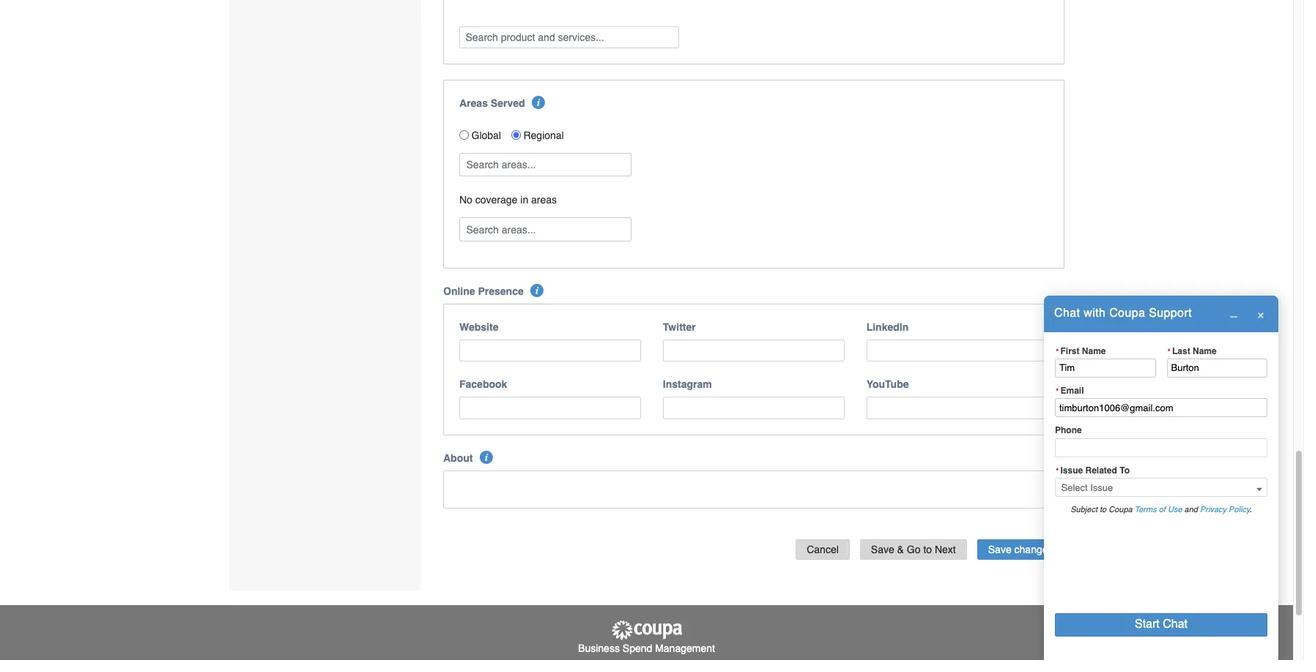 Task type: describe. For each thing, give the bounding box(es) containing it.
Website text field
[[459, 340, 641, 362]]

next
[[935, 544, 956, 556]]

instagram
[[663, 379, 712, 391]]

terms
[[1135, 506, 1157, 515]]

name for last name
[[1193, 346, 1217, 356]]

global
[[472, 130, 501, 141]]

go
[[907, 544, 921, 556]]

&
[[897, 544, 904, 556]]

spend
[[623, 643, 652, 655]]

1 horizontal spatial text default image
[[1257, 312, 1265, 320]]

Instagram text field
[[663, 397, 845, 420]]

LinkedIn text field
[[867, 340, 1048, 362]]

0 horizontal spatial text default image
[[1230, 311, 1238, 318]]

facebook
[[459, 379, 507, 391]]

with
[[1084, 307, 1106, 320]]

and
[[1184, 506, 1198, 515]]

* for first
[[1056, 347, 1060, 356]]

coverage
[[475, 194, 518, 206]]

coupa for support
[[1109, 307, 1145, 320]]

areas
[[531, 194, 557, 206]]

save & go to next
[[871, 544, 956, 556]]

Search areas... text field
[[461, 154, 630, 176]]

additional information image for online presence
[[531, 284, 544, 297]]

served
[[491, 98, 525, 109]]

save changes button
[[977, 540, 1064, 561]]

additional information image for about
[[480, 451, 493, 464]]

in
[[520, 194, 528, 206]]

* for last
[[1168, 347, 1171, 356]]

save for save changes
[[988, 544, 1012, 556]]

* for email
[[1056, 387, 1060, 396]]

chat
[[1054, 307, 1080, 320]]

Facebook text field
[[459, 397, 641, 420]]

management
[[655, 643, 715, 655]]

presence
[[478, 286, 524, 297]]

cancel
[[807, 544, 839, 556]]

YouTube text field
[[867, 397, 1048, 420]]

subject
[[1071, 506, 1098, 515]]

email
[[1061, 386, 1084, 396]]

none button inside chat with coupa support dialog
[[1055, 614, 1268, 637]]

* email
[[1056, 386, 1084, 396]]

business spend management
[[578, 643, 715, 655]]

privacy policy link
[[1200, 506, 1250, 515]]

twitter
[[663, 322, 696, 333]]

* last name
[[1168, 346, 1217, 356]]

issue
[[1061, 466, 1083, 476]]

areas served
[[459, 98, 525, 109]]

* first name
[[1056, 346, 1106, 356]]

Search product and services... field
[[459, 26, 679, 49]]



Task type: locate. For each thing, give the bounding box(es) containing it.
of
[[1159, 506, 1166, 515]]

* inside * email
[[1056, 387, 1060, 396]]

business
[[578, 643, 620, 655]]

None radio
[[459, 131, 469, 140]]

*
[[1056, 347, 1060, 356], [1168, 347, 1171, 356], [1056, 387, 1060, 396], [1056, 467, 1060, 475]]

save changes
[[988, 544, 1053, 556]]

privacy
[[1200, 506, 1227, 515]]

subject to coupa terms of use and privacy policy .
[[1071, 506, 1252, 515]]

1 vertical spatial additional information image
[[480, 451, 493, 464]]

* issue related to
[[1056, 466, 1130, 476]]

terms of use link
[[1135, 506, 1182, 515]]

save & go to next button
[[860, 540, 967, 561]]

None text field
[[1055, 359, 1156, 378], [1167, 359, 1268, 378], [1055, 399, 1268, 418], [1055, 359, 1156, 378], [1167, 359, 1268, 378], [1055, 399, 1268, 418]]

online
[[443, 286, 475, 297]]

online presence
[[443, 286, 524, 297]]

save left the changes
[[988, 544, 1012, 556]]

linkedin
[[867, 322, 909, 333]]

* left first
[[1056, 347, 1060, 356]]

0 vertical spatial additional information image
[[531, 284, 544, 297]]

to
[[1100, 506, 1107, 515], [924, 544, 932, 556]]

youtube
[[867, 379, 909, 391]]

to inside chat with coupa support dialog
[[1100, 506, 1107, 515]]

About text field
[[443, 471, 1064, 509]]

* inside * issue related to
[[1056, 467, 1060, 475]]

to right the subject
[[1100, 506, 1107, 515]]

* left last
[[1168, 347, 1171, 356]]

coupa left terms
[[1109, 506, 1133, 515]]

None button
[[1055, 614, 1268, 637]]

name right last
[[1193, 346, 1217, 356]]

first
[[1061, 346, 1080, 356]]

phone
[[1055, 426, 1082, 436]]

policy
[[1229, 506, 1250, 515]]

coupa supplier portal image
[[610, 621, 683, 642]]

2 name from the left
[[1193, 346, 1217, 356]]

Phone telephone field
[[1055, 439, 1268, 458]]

Twitter text field
[[663, 340, 845, 362]]

2 save from the left
[[988, 544, 1012, 556]]

1 horizontal spatial name
[[1193, 346, 1217, 356]]

last
[[1172, 346, 1190, 356]]

1 vertical spatial coupa
[[1109, 506, 1133, 515]]

related
[[1086, 466, 1117, 476]]

chat with coupa support dialog
[[1044, 296, 1279, 661]]

none field inside chat with coupa support dialog
[[1055, 479, 1268, 498]]

additional information image right the presence on the top left
[[531, 284, 544, 297]]

None field
[[1055, 479, 1268, 498]]

to
[[1120, 466, 1130, 476]]

coupa
[[1109, 307, 1145, 320], [1109, 506, 1133, 515]]

1 vertical spatial to
[[924, 544, 932, 556]]

save for save & go to next
[[871, 544, 894, 556]]

0 vertical spatial to
[[1100, 506, 1107, 515]]

cancel link
[[796, 540, 850, 561]]

.
[[1250, 506, 1252, 515]]

no coverage in areas
[[459, 194, 557, 206]]

save
[[871, 544, 894, 556], [988, 544, 1012, 556]]

regional
[[524, 130, 564, 141]]

additional information image
[[531, 284, 544, 297], [480, 451, 493, 464]]

* left issue
[[1056, 467, 1060, 475]]

to right go
[[924, 544, 932, 556]]

* for issue
[[1056, 467, 1060, 475]]

chat with coupa support
[[1054, 307, 1192, 320]]

* left email
[[1056, 387, 1060, 396]]

website
[[459, 322, 499, 333]]

coupa right with
[[1109, 307, 1145, 320]]

no
[[459, 194, 473, 206]]

1 name from the left
[[1082, 346, 1106, 356]]

name for first name
[[1082, 346, 1106, 356]]

1 horizontal spatial additional information image
[[531, 284, 544, 297]]

1 horizontal spatial save
[[988, 544, 1012, 556]]

coupa for terms
[[1109, 506, 1133, 515]]

0 horizontal spatial additional information image
[[480, 451, 493, 464]]

name right first
[[1082, 346, 1106, 356]]

areas
[[459, 98, 488, 109]]

* inside * last name
[[1168, 347, 1171, 356]]

Select Issue text field
[[1055, 479, 1268, 498]]

additional information image
[[532, 96, 545, 109]]

0 horizontal spatial name
[[1082, 346, 1106, 356]]

save left &
[[871, 544, 894, 556]]

text default image
[[1230, 311, 1238, 318], [1257, 312, 1265, 320]]

None radio
[[511, 131, 521, 140]]

additional information image right the about
[[480, 451, 493, 464]]

0 vertical spatial coupa
[[1109, 307, 1145, 320]]

changes
[[1014, 544, 1053, 556]]

Search areas... text field
[[461, 219, 630, 241]]

name
[[1082, 346, 1106, 356], [1193, 346, 1217, 356]]

use
[[1168, 506, 1182, 515]]

1 save from the left
[[871, 544, 894, 556]]

0 horizontal spatial save
[[871, 544, 894, 556]]

1 horizontal spatial to
[[1100, 506, 1107, 515]]

about
[[443, 453, 473, 464]]

support
[[1149, 307, 1192, 320]]

* inside * first name
[[1056, 347, 1060, 356]]

0 horizontal spatial to
[[924, 544, 932, 556]]

to inside button
[[924, 544, 932, 556]]



Task type: vqa. For each thing, say whether or not it's contained in the screenshot.
"Linkedin" text box
yes



